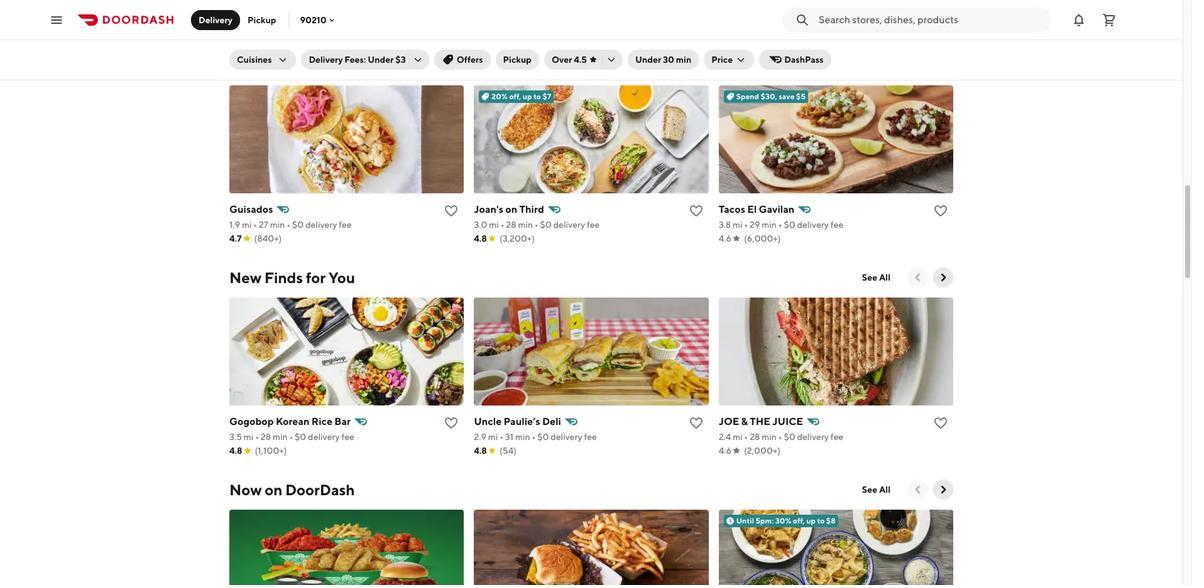 Task type: describe. For each thing, give the bounding box(es) containing it.
1 vertical spatial up
[[806, 517, 816, 526]]

uncle paulie's deli
[[474, 416, 561, 428]]

meals,
[[272, 57, 317, 74]]

4.7
[[229, 234, 242, 244]]

prices
[[359, 57, 401, 74]]

great
[[320, 57, 356, 74]]

1.9 mi • 27 min • $​0 delivery fee
[[229, 220, 352, 230]]

fee for tacos el gavilan
[[831, 220, 844, 230]]

over 4.5 button
[[544, 50, 623, 70]]

26
[[750, 8, 760, 18]]

click to add this store to your saved list image for tacos el gavilan
[[933, 204, 948, 219]]

4.8 for gogobop korean rice bar
[[229, 446, 242, 456]]

offers button
[[434, 50, 491, 70]]

3.5 mi • 26 min • $​0 delivery fee
[[719, 8, 844, 18]]

29
[[750, 220, 760, 230]]

28 for gogobop korean rice bar
[[261, 432, 271, 442]]

uncle
[[474, 416, 502, 428]]

3.0
[[474, 220, 487, 230]]

el
[[747, 204, 757, 216]]

3.5 for 3.5 mi • 28 min • $​0 delivery fee
[[229, 432, 242, 442]]

the
[[750, 416, 771, 428]]

0 vertical spatial pickup
[[248, 15, 276, 25]]

3.0 mi • 28 min • $​0 delivery fee
[[474, 220, 600, 230]]

4.8 for joan's on third
[[474, 234, 487, 244]]

joe & the juice
[[719, 416, 803, 428]]

price button
[[704, 50, 754, 70]]

all for now on doordash
[[879, 485, 891, 495]]

click to add this store to your saved list image for joan's
[[689, 204, 704, 219]]

$30,
[[761, 92, 777, 101]]

(54)
[[500, 446, 517, 456]]

spend
[[736, 92, 759, 101]]

31
[[505, 432, 514, 442]]

$​0 for tacos el gavilan
[[784, 220, 796, 230]]

2.8
[[229, 8, 242, 18]]

Store search: begin typing to search for stores available on DoorDash text field
[[819, 13, 1044, 27]]

notification bell image
[[1072, 12, 1087, 27]]

third
[[520, 204, 544, 216]]

fee for joe & the juice
[[831, 432, 844, 442]]

1 vertical spatial to
[[817, 517, 825, 526]]

next button of carousel image
[[937, 272, 950, 284]]

delivery for tacos el gavilan
[[797, 220, 829, 230]]

now on doordash link
[[229, 480, 355, 500]]

mi for uncle paulie's deli
[[488, 432, 498, 442]]

korean
[[276, 416, 310, 428]]

gogobop
[[229, 416, 274, 428]]

(6,000+)
[[744, 234, 781, 244]]

mi right 2.8
[[243, 8, 253, 18]]

over 4.5
[[552, 55, 587, 65]]

min for guisados
[[270, 220, 285, 230]]

mi for joan's on third
[[489, 220, 499, 230]]

see all for new finds for you
[[862, 273, 891, 283]]

over
[[552, 55, 572, 65]]

2.4
[[719, 432, 731, 442]]

4.5
[[574, 55, 587, 65]]

until 5pm: 30% off, up to $8
[[736, 517, 836, 526]]

4.6 for joe
[[719, 446, 732, 456]]

(6,600+)
[[255, 21, 291, 31]]

0 vertical spatial pickup button
[[240, 10, 284, 30]]

mi for guisados
[[242, 220, 252, 230]]

next button of carousel image
[[937, 484, 950, 497]]

3.8 mi • 29 min • $​0 delivery fee
[[719, 220, 844, 230]]

4.8 for uncle paulie's deli
[[474, 446, 487, 456]]

you
[[329, 269, 355, 287]]

$​0 for joe & the juice
[[784, 432, 795, 442]]

see for now on doordash
[[862, 485, 878, 495]]

0 items, open order cart image
[[1102, 12, 1117, 27]]

$7
[[543, 92, 551, 101]]

under 30 min button
[[628, 50, 699, 70]]

delivery for delivery
[[199, 15, 233, 25]]

joan's on third
[[474, 204, 544, 216]]

cuisines button
[[229, 50, 296, 70]]

30
[[663, 55, 674, 65]]

click to add this store to your saved list image for gogobop korean rice bar
[[444, 416, 459, 431]]

fees:
[[345, 55, 366, 65]]

2.8 mi • 28 min • $​0 delivery fee
[[229, 8, 354, 18]]

28 for joe & the juice
[[750, 432, 760, 442]]

great meals, great prices
[[229, 57, 401, 74]]

save
[[779, 92, 795, 101]]

4.6 for tacos
[[719, 234, 732, 244]]

$8
[[826, 517, 836, 526]]

(1,100+)
[[255, 446, 287, 456]]

(2,000+)
[[744, 446, 781, 456]]

27
[[259, 220, 268, 230]]

28 for joan's on third
[[506, 220, 516, 230]]

mi for tacos el gavilan
[[733, 220, 743, 230]]

90210 button
[[300, 15, 337, 25]]

(3,200+)
[[500, 234, 535, 244]]

3.5 mi • 28 min • $​0 delivery fee
[[229, 432, 354, 442]]

under inside button
[[635, 55, 661, 65]]

under 30 min
[[635, 55, 692, 65]]

new finds for you
[[229, 269, 355, 287]]

now
[[229, 481, 262, 499]]

28 up (6,600+)
[[260, 8, 271, 18]]

previous button of carousel image for new finds for you
[[912, 272, 925, 284]]

2.9 mi • 31 min • $​0 delivery fee
[[474, 432, 597, 442]]

$​0 up meals,
[[295, 8, 306, 18]]

fee for guisados
[[339, 220, 352, 230]]

dashpass
[[784, 55, 824, 65]]



Task type: vqa. For each thing, say whether or not it's contained in the screenshot.
middle the remove item from cart image
no



Task type: locate. For each thing, give the bounding box(es) containing it.
3.8
[[719, 220, 731, 230]]

1 vertical spatial off,
[[793, 517, 805, 526]]

90210
[[300, 15, 327, 25]]

tacos el gavilan
[[719, 204, 795, 216]]

click to add this store to your saved list image
[[933, 204, 948, 219], [444, 416, 459, 431], [689, 416, 704, 431]]

fee for joan's on third
[[587, 220, 600, 230]]

finds
[[264, 269, 303, 287]]

up left $7
[[523, 92, 532, 101]]

&
[[741, 416, 748, 428]]

under
[[368, 55, 394, 65], [635, 55, 661, 65]]

4.6 down '3.8'
[[719, 234, 732, 244]]

1 horizontal spatial pickup
[[503, 55, 532, 65]]

click to add this store to your saved list image for uncle paulie's deli
[[689, 416, 704, 431]]

1 vertical spatial delivery
[[309, 55, 343, 65]]

see all
[[862, 273, 891, 283], [862, 485, 891, 495]]

1.9
[[229, 220, 240, 230]]

3.5 down gogobop
[[229, 432, 242, 442]]

$​0 down gavilan
[[784, 220, 796, 230]]

1 vertical spatial on
[[265, 481, 282, 499]]

0 vertical spatial 3.5
[[719, 8, 731, 18]]

min up (1,100+)
[[273, 432, 288, 442]]

delivery button
[[191, 10, 240, 30]]

see
[[862, 273, 878, 283], [862, 485, 878, 495]]

3.5 for 3.5 mi • 26 min • $​0 delivery fee
[[719, 8, 731, 18]]

1 horizontal spatial pickup button
[[496, 50, 539, 70]]

4.6
[[719, 234, 732, 244], [719, 446, 732, 456]]

min up (6,600+)
[[272, 8, 287, 18]]

on left 'third'
[[506, 204, 517, 216]]

0 vertical spatial see all
[[862, 273, 891, 283]]

gavilan
[[759, 204, 795, 216]]

0 vertical spatial up
[[523, 92, 532, 101]]

28 up (1,100+)
[[261, 432, 271, 442]]

previous button of carousel image for now on doordash
[[912, 484, 925, 497]]

1 horizontal spatial to
[[817, 517, 825, 526]]

$​0 down 'third'
[[540, 220, 552, 230]]

to left $8
[[817, 517, 825, 526]]

mi for joe & the juice
[[733, 432, 743, 442]]

on for now
[[265, 481, 282, 499]]

joe
[[719, 416, 739, 428]]

delivery for guisados
[[305, 220, 337, 230]]

min for joe & the juice
[[762, 432, 777, 442]]

fee for uncle paulie's deli
[[584, 432, 597, 442]]

0 vertical spatial delivery
[[199, 15, 233, 25]]

dashpass button
[[759, 50, 831, 70]]

1 horizontal spatial 3.5
[[719, 8, 731, 18]]

mi right 3.0
[[489, 220, 499, 230]]

$​0 down deli
[[537, 432, 549, 442]]

1 4.6 from the top
[[719, 234, 732, 244]]

0 vertical spatial all
[[879, 273, 891, 283]]

all left next button of carousel icon
[[879, 273, 891, 283]]

on right now
[[265, 481, 282, 499]]

delivery
[[199, 15, 233, 25], [309, 55, 343, 65]]

0 horizontal spatial 3.5
[[229, 432, 242, 442]]

min up (2,000+) on the bottom
[[762, 432, 777, 442]]

0 horizontal spatial up
[[523, 92, 532, 101]]

2.4 mi • 28 min • $​0 delivery fee
[[719, 432, 844, 442]]

1 all from the top
[[879, 273, 891, 283]]

under left $3
[[368, 55, 394, 65]]

0 horizontal spatial to
[[534, 92, 541, 101]]

mi left 26
[[733, 8, 743, 18]]

5pm:
[[756, 517, 774, 526]]

min right 27
[[270, 220, 285, 230]]

pickup button up 20% off, up to $7
[[496, 50, 539, 70]]

to left $7
[[534, 92, 541, 101]]

min for tacos el gavilan
[[762, 220, 777, 230]]

0 horizontal spatial off,
[[509, 92, 521, 101]]

see all link
[[855, 268, 898, 288], [855, 480, 898, 500]]

2 previous button of carousel image from the top
[[912, 484, 925, 497]]

mi for gogobop korean rice bar
[[244, 432, 254, 442]]

all
[[879, 273, 891, 283], [879, 485, 891, 495]]

new finds for you link
[[229, 268, 355, 288]]

mi right '3.8'
[[733, 220, 743, 230]]

1 horizontal spatial delivery
[[309, 55, 343, 65]]

2 see all from the top
[[862, 485, 891, 495]]

all for new finds for you
[[879, 273, 891, 283]]

1 vertical spatial pickup
[[503, 55, 532, 65]]

4.8 down gogobop
[[229, 446, 242, 456]]

min inside button
[[676, 55, 692, 65]]

(840+)
[[254, 234, 282, 244]]

1 vertical spatial pickup button
[[496, 50, 539, 70]]

0 horizontal spatial pickup button
[[240, 10, 284, 30]]

mi right 2.4
[[733, 432, 743, 442]]

28 up (3,200+)
[[506, 220, 516, 230]]

$​0 right 27
[[292, 220, 304, 230]]

2 see all link from the top
[[855, 480, 898, 500]]

1 horizontal spatial off,
[[793, 517, 805, 526]]

1 horizontal spatial on
[[506, 204, 517, 216]]

1 vertical spatial 4.6
[[719, 446, 732, 456]]

$​0 for uncle paulie's deli
[[537, 432, 549, 442]]

min right 31
[[515, 432, 530, 442]]

0 horizontal spatial on
[[265, 481, 282, 499]]

joan's
[[474, 204, 503, 216]]

2 horizontal spatial click to add this store to your saved list image
[[933, 204, 948, 219]]

mi right 2.9
[[488, 432, 498, 442]]

mi down gogobop
[[244, 432, 254, 442]]

$5
[[796, 92, 806, 101]]

min for gogobop korean rice bar
[[273, 432, 288, 442]]

delivery inside 'button'
[[199, 15, 233, 25]]

rice
[[312, 416, 333, 428]]

fee
[[341, 8, 354, 18], [831, 8, 844, 18], [339, 220, 352, 230], [587, 220, 600, 230], [831, 220, 844, 230], [342, 432, 354, 442], [584, 432, 597, 442], [831, 432, 844, 442]]

0 horizontal spatial pickup
[[248, 15, 276, 25]]

min up (3,200+)
[[518, 220, 533, 230]]

0 horizontal spatial under
[[368, 55, 394, 65]]

$​0 inside 3.5 mi • 26 min • $​0 delivery fee link
[[784, 8, 796, 18]]

1 under from the left
[[368, 55, 394, 65]]

deli
[[542, 416, 561, 428]]

2.9
[[474, 432, 486, 442]]

1 vertical spatial all
[[879, 485, 891, 495]]

on for joan's
[[506, 204, 517, 216]]

2 all from the top
[[879, 485, 891, 495]]

1 vertical spatial see all link
[[855, 480, 898, 500]]

min
[[272, 8, 287, 18], [762, 8, 777, 18], [676, 55, 692, 65], [270, 220, 285, 230], [518, 220, 533, 230], [762, 220, 777, 230], [273, 432, 288, 442], [515, 432, 530, 442], [762, 432, 777, 442]]

click to add this store to your saved list image for joe
[[933, 416, 948, 431]]

1 vertical spatial previous button of carousel image
[[912, 484, 925, 497]]

all left next button of carousel image
[[879, 485, 891, 495]]

30%
[[775, 517, 791, 526]]

3.5
[[719, 8, 731, 18], [229, 432, 242, 442]]

pickup up 20% off, up to $7
[[503, 55, 532, 65]]

0 vertical spatial see
[[862, 273, 878, 283]]

$3
[[396, 55, 406, 65]]

1 horizontal spatial click to add this store to your saved list image
[[689, 416, 704, 431]]

$​0 down juice
[[784, 432, 795, 442]]

0 horizontal spatial delivery
[[199, 15, 233, 25]]

now on doordash
[[229, 481, 355, 499]]

0 vertical spatial off,
[[509, 92, 521, 101]]

4.8 down 3.0
[[474, 234, 487, 244]]

1 vertical spatial see
[[862, 485, 878, 495]]

guisados
[[229, 204, 273, 216]]

great
[[229, 57, 269, 74]]

2 4.6 from the top
[[719, 446, 732, 456]]

20% off, up to $7
[[492, 92, 551, 101]]

1 vertical spatial see all
[[862, 485, 891, 495]]

previous button of carousel image left next button of carousel image
[[912, 484, 925, 497]]

1 see all from the top
[[862, 273, 891, 283]]

3.5 mi • 26 min • $​0 delivery fee link
[[719, 0, 953, 35]]

under left 30
[[635, 55, 661, 65]]

28
[[260, 8, 271, 18], [506, 220, 516, 230], [261, 432, 271, 442], [750, 432, 760, 442]]

4.8 down 2.9
[[474, 446, 487, 456]]

$​0 right 26
[[784, 8, 796, 18]]

delivery for joan's on third
[[553, 220, 585, 230]]

2 see from the top
[[862, 485, 878, 495]]

1 horizontal spatial click to add this store to your saved list image
[[689, 204, 704, 219]]

delivery for uncle paulie's deli
[[551, 432, 582, 442]]

fee for gogobop korean rice bar
[[342, 432, 354, 442]]

delivery for delivery fees: under $3
[[309, 55, 343, 65]]

delivery inside 3.5 mi • 26 min • $​0 delivery fee link
[[798, 8, 829, 18]]

1 horizontal spatial up
[[806, 517, 816, 526]]

offers
[[457, 55, 483, 65]]

delivery
[[308, 8, 339, 18], [798, 8, 829, 18], [305, 220, 337, 230], [553, 220, 585, 230], [797, 220, 829, 230], [308, 432, 340, 442], [551, 432, 582, 442], [797, 432, 829, 442]]

$​0 for gogobop korean rice bar
[[295, 432, 306, 442]]

pickup button up cuisines button at top
[[240, 10, 284, 30]]

4.6 down 2.4
[[719, 446, 732, 456]]

click to add this store to your saved list image
[[444, 204, 459, 219], [689, 204, 704, 219], [933, 416, 948, 431]]

mi right 1.9 at the left top
[[242, 220, 252, 230]]

bar
[[335, 416, 351, 428]]

delivery left "fees:"
[[309, 55, 343, 65]]

pickup button
[[240, 10, 284, 30], [496, 50, 539, 70]]

delivery up great
[[199, 15, 233, 25]]

see all link for now on doordash
[[855, 480, 898, 500]]

previous button of carousel image left next button of carousel icon
[[912, 272, 925, 284]]

spend $30, save $5
[[736, 92, 806, 101]]

delivery fees: under $3
[[309, 55, 406, 65]]

doordash
[[285, 481, 355, 499]]

min right 26
[[762, 8, 777, 18]]

4.8
[[229, 21, 242, 31], [474, 234, 487, 244], [229, 446, 242, 456], [474, 446, 487, 456]]

cuisines
[[237, 55, 272, 65]]

1 horizontal spatial under
[[635, 55, 661, 65]]

28 up (2,000+) on the bottom
[[750, 432, 760, 442]]

min for joan's on third
[[518, 220, 533, 230]]

off, right 20%
[[509, 92, 521, 101]]

0 horizontal spatial click to add this store to your saved list image
[[444, 204, 459, 219]]

3.5 left 26
[[719, 8, 731, 18]]

$​0 for joan's on third
[[540, 220, 552, 230]]

delivery for gogobop korean rice bar
[[308, 432, 340, 442]]

0 vertical spatial previous button of carousel image
[[912, 272, 925, 284]]

4.8 down 2.8
[[229, 21, 242, 31]]

see all for now on doordash
[[862, 485, 891, 495]]

new
[[229, 269, 261, 287]]

0 vertical spatial to
[[534, 92, 541, 101]]

price
[[712, 55, 733, 65]]

1 previous button of carousel image from the top
[[912, 272, 925, 284]]

0 vertical spatial see all link
[[855, 268, 898, 288]]

off, right the 30%
[[793, 517, 805, 526]]

to
[[534, 92, 541, 101], [817, 517, 825, 526]]

min right 29
[[762, 220, 777, 230]]

$​0 down korean
[[295, 432, 306, 442]]

0 horizontal spatial click to add this store to your saved list image
[[444, 416, 459, 431]]

0 vertical spatial 4.6
[[719, 234, 732, 244]]

off,
[[509, 92, 521, 101], [793, 517, 805, 526]]

see all link for new finds for you
[[855, 268, 898, 288]]

gogobop korean rice bar
[[229, 416, 351, 428]]

1 vertical spatial 3.5
[[229, 432, 242, 442]]

0 vertical spatial on
[[506, 204, 517, 216]]

min for uncle paulie's deli
[[515, 432, 530, 442]]

up left $8
[[806, 517, 816, 526]]

paulie's
[[504, 416, 540, 428]]

on
[[506, 204, 517, 216], [265, 481, 282, 499]]

$​0 for guisados
[[292, 220, 304, 230]]

up
[[523, 92, 532, 101], [806, 517, 816, 526]]

until
[[736, 517, 754, 526]]

tacos
[[719, 204, 745, 216]]

previous button of carousel image
[[912, 272, 925, 284], [912, 484, 925, 497]]

for
[[306, 269, 326, 287]]

20%
[[492, 92, 508, 101]]

1 see from the top
[[862, 273, 878, 283]]

pickup
[[248, 15, 276, 25], [503, 55, 532, 65]]

see for new finds for you
[[862, 273, 878, 283]]

pickup right 2.8
[[248, 15, 276, 25]]

min right 30
[[676, 55, 692, 65]]

1 see all link from the top
[[855, 268, 898, 288]]

great meals, great prices link
[[229, 55, 401, 75]]

2 horizontal spatial click to add this store to your saved list image
[[933, 416, 948, 431]]

2 under from the left
[[635, 55, 661, 65]]

open menu image
[[49, 12, 64, 27]]

delivery for joe & the juice
[[797, 432, 829, 442]]

juice
[[773, 416, 803, 428]]



